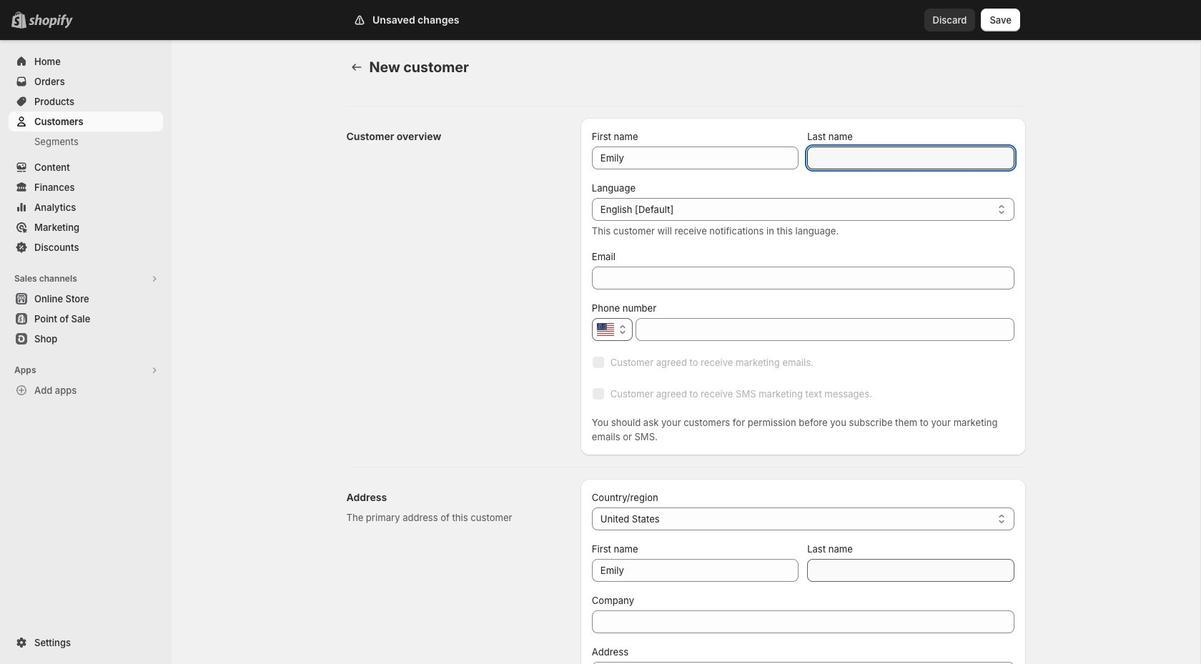 Task type: vqa. For each thing, say whether or not it's contained in the screenshot.
Shopify image
yes



Task type: locate. For each thing, give the bounding box(es) containing it.
None email field
[[592, 267, 1015, 290]]

None text field
[[636, 318, 1015, 341], [592, 611, 1015, 634], [615, 663, 1015, 665], [636, 318, 1015, 341], [592, 611, 1015, 634], [615, 663, 1015, 665]]

shopify image
[[31, 14, 76, 29]]

None text field
[[592, 147, 799, 170], [808, 147, 1015, 170], [808, 559, 1015, 582], [592, 147, 799, 170], [808, 147, 1015, 170], [808, 559, 1015, 582]]



